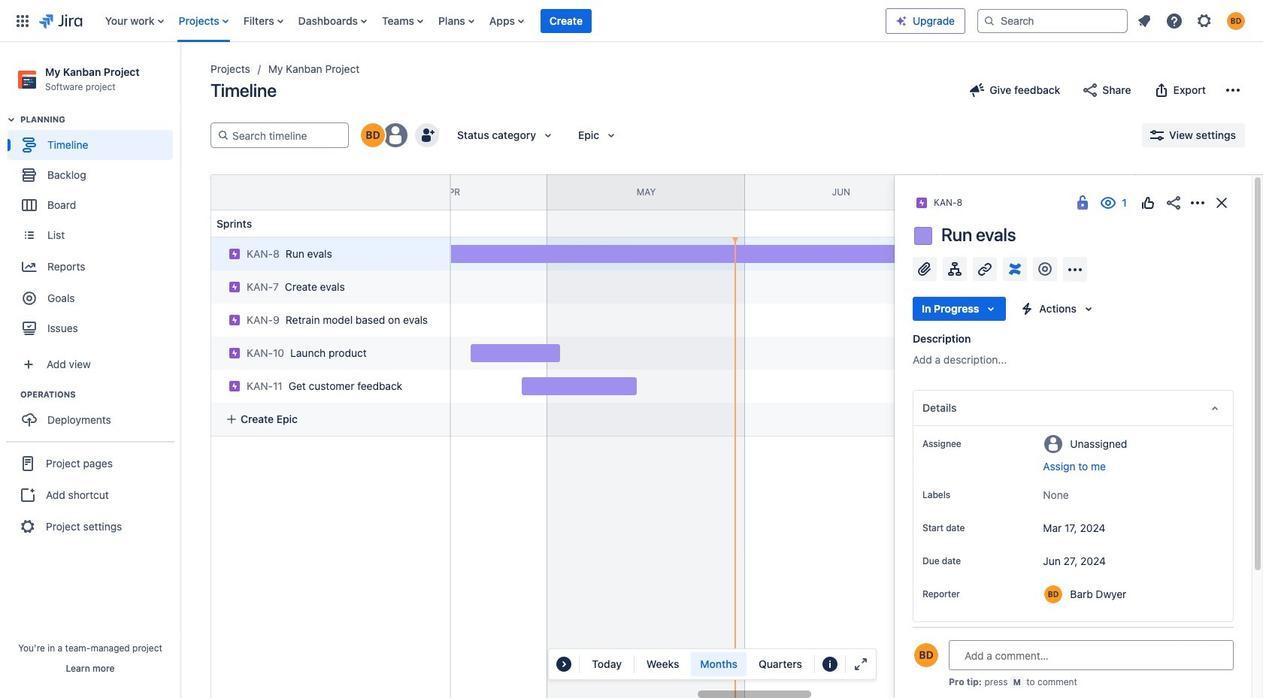 Task type: locate. For each thing, give the bounding box(es) containing it.
row header
[[211, 174, 451, 211]]

0 horizontal spatial column header
[[157, 175, 356, 210]]

link goals image
[[1036, 260, 1054, 278]]

export icon image
[[1153, 81, 1171, 99]]

0 horizontal spatial list
[[98, 0, 886, 42]]

epic image
[[916, 197, 928, 209], [229, 248, 241, 260], [229, 281, 241, 293], [229, 314, 241, 326]]

2 heading from the top
[[20, 389, 180, 401]]

0 vertical spatial epic image
[[229, 347, 241, 359]]

jira image
[[39, 12, 83, 30], [39, 12, 83, 30]]

add a child issue image
[[946, 260, 964, 278]]

0 vertical spatial group
[[8, 114, 180, 348]]

copy link to issue image
[[960, 196, 972, 208]]

1 column header from the left
[[157, 175, 356, 210]]

appswitcher icon image
[[14, 12, 32, 30]]

1 vertical spatial group
[[8, 389, 180, 440]]

cell
[[211, 238, 451, 271], [205, 266, 453, 304], [205, 299, 453, 337], [205, 332, 453, 370], [205, 366, 453, 403]]

banner
[[0, 0, 1263, 42]]

1 vertical spatial heading
[[20, 389, 180, 401]]

add people image
[[418, 126, 436, 144]]

list item
[[541, 0, 592, 42]]

timeline view to show as group
[[638, 653, 811, 677]]

project overview element
[[913, 629, 1234, 665]]

heading
[[20, 114, 180, 126], [20, 389, 180, 401]]

column header
[[157, 175, 356, 210], [937, 175, 1135, 210]]

1 vertical spatial epic image
[[229, 381, 241, 393]]

epic image
[[229, 347, 241, 359], [229, 381, 241, 393]]

list
[[98, 0, 886, 42], [1131, 7, 1254, 34]]

your profile and settings image
[[1227, 12, 1245, 30]]

details element
[[913, 390, 1234, 426]]

goal image
[[23, 292, 36, 305]]

planning image
[[2, 111, 20, 129]]

0 vertical spatial heading
[[20, 114, 180, 126]]

timeline grid
[[157, 174, 1263, 699]]

1 heading from the top
[[20, 114, 180, 126]]

1 horizontal spatial column header
[[937, 175, 1135, 210]]

None search field
[[978, 9, 1128, 33]]

group
[[8, 114, 180, 348], [8, 389, 180, 440], [6, 442, 174, 548]]

1 epic image from the top
[[229, 347, 241, 359]]

row header inside "timeline" grid
[[211, 174, 451, 211]]



Task type: describe. For each thing, give the bounding box(es) containing it.
vote options: no one has voted for this issue yet. image
[[1139, 194, 1157, 212]]

actions image
[[1189, 194, 1207, 212]]

search image
[[984, 15, 996, 27]]

operations image
[[2, 386, 20, 404]]

enter full screen image
[[852, 656, 870, 674]]

sidebar navigation image
[[164, 60, 197, 90]]

1 horizontal spatial list
[[1131, 7, 1254, 34]]

Search field
[[978, 9, 1128, 33]]

2 column header from the left
[[937, 175, 1135, 210]]

Search timeline text field
[[229, 123, 342, 147]]

2 epic image from the top
[[229, 381, 241, 393]]

heading for planning icon on the left top of page
[[20, 114, 180, 126]]

group for planning icon on the left top of page
[[8, 114, 180, 348]]

help image
[[1166, 12, 1184, 30]]

group for the operations icon
[[8, 389, 180, 440]]

legend image
[[821, 656, 839, 674]]

close image
[[1213, 194, 1231, 212]]

2 vertical spatial group
[[6, 442, 174, 548]]

attach image
[[916, 260, 934, 278]]

sidebar element
[[0, 42, 180, 699]]

heading for the operations icon
[[20, 389, 180, 401]]

primary element
[[9, 0, 886, 42]]

notifications image
[[1136, 12, 1154, 30]]

Add a comment… field
[[949, 641, 1234, 671]]

settings image
[[1196, 12, 1214, 30]]



Task type: vqa. For each thing, say whether or not it's contained in the screenshot.
right Task image
no



